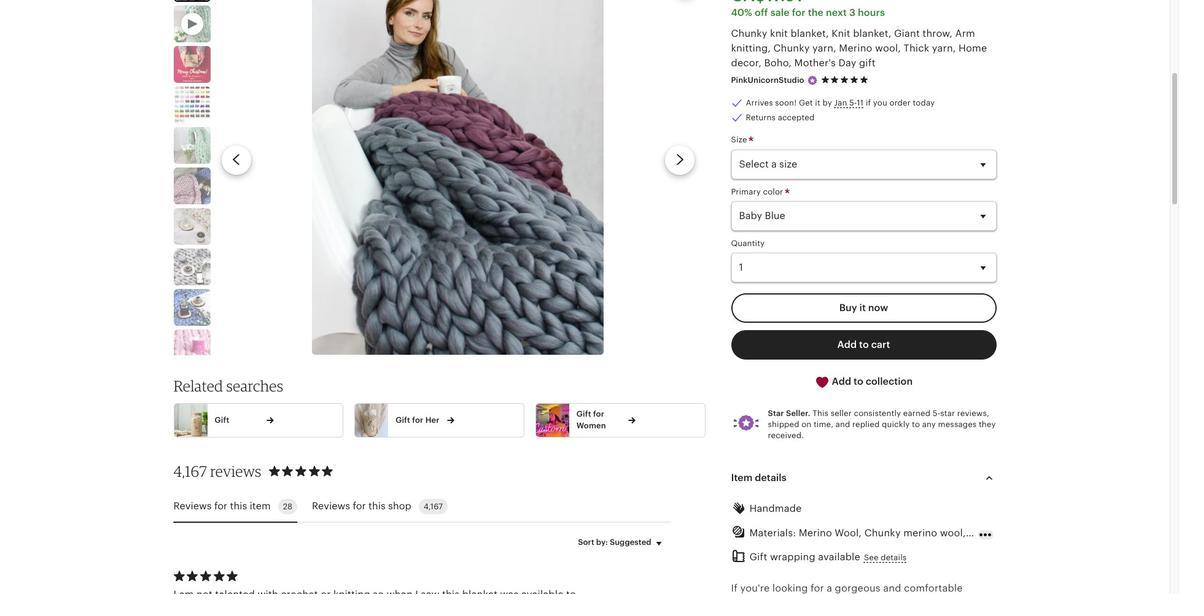 Task type: describe. For each thing, give the bounding box(es) containing it.
buy
[[840, 302, 858, 314]]

item details
[[731, 473, 787, 484]]

size
[[731, 135, 750, 145]]

arrives
[[746, 98, 773, 108]]

returns accepted
[[746, 113, 815, 122]]

chunky knit blanket, knit blanket, giant throw, arm knitting, chunky yarn, merino wool, thick yarn, home decor, boho, mother's day gift image 6 image
[[174, 209, 210, 245]]

merino
[[839, 42, 873, 54]]

reviews for this shop
[[312, 501, 412, 512]]

gift for her link
[[355, 404, 524, 437]]

seller
[[831, 409, 852, 418]]

to for collection
[[854, 376, 864, 388]]

see
[[864, 553, 879, 563]]

pinkunicornstudio
[[731, 75, 805, 85]]

add to collection
[[830, 376, 913, 388]]

reviews
[[210, 462, 261, 481]]

her
[[426, 416, 440, 425]]

home
[[959, 42, 988, 54]]

the
[[808, 6, 824, 18]]

knit
[[770, 27, 788, 39]]

star seller.
[[768, 409, 811, 418]]

this seller consistently earned 5-star reviews, shipped on time, and replied quickly to any messages they received.
[[768, 409, 996, 441]]

any
[[923, 420, 936, 429]]

messages
[[938, 420, 977, 429]]

1 horizontal spatial chunky
[[774, 42, 810, 54]]

women
[[577, 421, 606, 430]]

for for reviews for this item
[[214, 501, 228, 512]]

order
[[890, 98, 911, 108]]

related searches
[[174, 377, 283, 395]]

a
[[827, 583, 833, 595]]

available
[[818, 552, 861, 563]]

and inside this seller consistently earned 5-star reviews, shipped on time, and replied quickly to any messages they received.
[[836, 420, 851, 429]]

cart
[[872, 339, 890, 351]]

pinkunicornstudio link
[[731, 75, 805, 85]]

sale
[[771, 6, 790, 18]]

color
[[763, 187, 783, 196]]

add to cart
[[838, 339, 890, 351]]

gift for women link
[[536, 404, 705, 437]]

looking
[[773, 583, 808, 595]]

this for shop
[[369, 501, 386, 512]]

for inside the if you're looking for a gorgeous and comfortable
[[811, 583, 824, 595]]

for for gift for her
[[412, 416, 424, 425]]

4,167 for 4,167 reviews
[[174, 462, 207, 481]]

gift for available
[[750, 552, 768, 563]]

primary
[[731, 187, 761, 196]]

wrapping
[[770, 552, 816, 563]]

item
[[731, 473, 753, 484]]

soon! get
[[776, 98, 813, 108]]

reviews for reviews for this shop
[[312, 501, 350, 512]]

this for item
[[230, 501, 247, 512]]

40% off sale for the next 3 hours
[[731, 6, 885, 18]]

5- inside this seller consistently earned 5-star reviews, shipped on time, and replied quickly to any messages they received.
[[933, 409, 941, 418]]

reviews,
[[958, 409, 990, 418]]

chunky knit blanket, knit blanket, giant throw, arm knitting, chunky yarn, merino wool, thick yarn, home decor, boho, mother's day gift image 5 image
[[174, 168, 210, 205]]

boho,
[[765, 57, 792, 69]]

chunky knit blanket, knit blanket, giant throw, arm knitting, chunky yarn, merino wool, thick yarn, home decor, boho, mother's day gift image 4 image
[[174, 127, 210, 164]]

replied
[[853, 420, 880, 429]]

throw,
[[923, 27, 953, 39]]

for left the
[[792, 6, 806, 18]]

details inside dropdown button
[[755, 473, 787, 484]]

28
[[283, 502, 292, 512]]

gift for her
[[396, 416, 410, 425]]

you
[[874, 98, 888, 108]]

chunky knit blanket, knit blanket, giant throw, arm knitting, chunky yarn, merino wool, thick yarn, home decor, boho, mother's day gift
[[731, 27, 988, 69]]

decor,
[[731, 57, 762, 69]]

sort
[[578, 538, 595, 548]]

11
[[857, 98, 864, 108]]

0 horizontal spatial it
[[815, 98, 821, 108]]

seller.
[[786, 409, 811, 418]]

related
[[174, 377, 223, 395]]

arrives soon! get it by jan 5-11 if you order today
[[746, 98, 935, 108]]

you're
[[741, 583, 770, 595]]

gift for women
[[577, 410, 591, 419]]

chunky knit blanket, knit blanket, giant throw, arm knitting, chunky yarn, merino wool, thick yarn, home decor, boho, mother's day gift image 9 image
[[174, 330, 210, 367]]

4,167 for 4,167
[[424, 502, 443, 512]]

gift
[[859, 57, 876, 69]]

jan
[[835, 98, 848, 108]]

shipped
[[768, 420, 800, 429]]

for for reviews for this shop
[[353, 501, 366, 512]]

earned
[[904, 409, 931, 418]]



Task type: locate. For each thing, give the bounding box(es) containing it.
add for add to collection
[[832, 376, 852, 388]]

1 yarn, from the left
[[813, 42, 837, 54]]

it right buy
[[860, 302, 866, 314]]

gift link
[[174, 404, 343, 437]]

5- right jan
[[850, 98, 857, 108]]

add to collection button
[[731, 367, 997, 397]]

add up "seller"
[[832, 376, 852, 388]]

add for add to cart
[[838, 339, 857, 351]]

1 blanket, from the left
[[791, 27, 829, 39]]

0 horizontal spatial 4,167
[[174, 462, 207, 481]]

40%
[[731, 6, 753, 18]]

0 vertical spatial and
[[836, 420, 851, 429]]

for left 'a'
[[811, 583, 824, 595]]

handmade
[[750, 503, 802, 515]]

chunky
[[731, 27, 768, 39], [774, 42, 810, 54]]

0 vertical spatial 5-
[[850, 98, 857, 108]]

details right item
[[755, 473, 787, 484]]

gift up women
[[577, 410, 591, 419]]

0 horizontal spatial reviews
[[174, 501, 212, 512]]

star
[[941, 409, 956, 418]]

0 horizontal spatial yarn,
[[813, 42, 837, 54]]

0 horizontal spatial 5-
[[850, 98, 857, 108]]

mother's
[[795, 57, 836, 69]]

star
[[768, 409, 784, 418]]

to left the collection
[[854, 376, 864, 388]]

tab list
[[174, 492, 671, 523]]

0 horizontal spatial details
[[755, 473, 787, 484]]

gift up you're
[[750, 552, 768, 563]]

time,
[[814, 420, 834, 429]]

wool,
[[875, 42, 901, 54]]

primary color
[[731, 187, 786, 196]]

to for cart
[[860, 339, 869, 351]]

add inside button
[[832, 376, 852, 388]]

returns
[[746, 113, 776, 122]]

add
[[838, 339, 857, 351], [832, 376, 852, 388]]

buy it now
[[840, 302, 889, 314]]

on
[[802, 420, 812, 429]]

blanket,
[[791, 27, 829, 39], [854, 27, 892, 39]]

and down see details link
[[884, 583, 902, 595]]

to inside this seller consistently earned 5-star reviews, shipped on time, and replied quickly to any messages they received.
[[912, 420, 920, 429]]

gift down 'related searches'
[[215, 416, 229, 425]]

add left the cart
[[838, 339, 857, 351]]

chunky up knitting,
[[731, 27, 768, 39]]

1 vertical spatial chunky
[[774, 42, 810, 54]]

1 vertical spatial add
[[832, 376, 852, 388]]

chunky knit blanket, knit blanket, giant throw, arm knitting, chunky yarn, merino wool, thick yarn, home decor, boho, mother's day gift image 2 image
[[174, 46, 210, 83]]

1 horizontal spatial this
[[369, 501, 386, 512]]

chunky knit blanket, knit blanket, giant throw, arm knitting, chunky yarn, merino wool, thick yarn, home decor, boho, mother's day gift image 7 image
[[174, 249, 210, 286]]

0 vertical spatial details
[[755, 473, 787, 484]]

sort by: suggested
[[578, 538, 652, 548]]

chunky knit blanket, knit blanket, giant throw, arm knitting, chunky yarn, merino wool, thick yarn, home decor, boho, mother's day gift image 8 image
[[174, 290, 210, 327]]

gift
[[577, 410, 591, 419], [215, 416, 229, 425], [396, 416, 410, 425], [750, 552, 768, 563]]

2 yarn, from the left
[[932, 42, 956, 54]]

thick
[[904, 42, 930, 54]]

1 this from the left
[[230, 501, 247, 512]]

reviews down '4,167 reviews'
[[174, 501, 212, 512]]

1 horizontal spatial 4,167
[[424, 502, 443, 512]]

gorgeous
[[835, 583, 881, 595]]

2 this from the left
[[369, 501, 386, 512]]

0 vertical spatial add
[[838, 339, 857, 351]]

now
[[869, 302, 889, 314]]

1 reviews from the left
[[174, 501, 212, 512]]

hours
[[858, 6, 885, 18]]

for
[[792, 6, 806, 18], [593, 410, 605, 419], [412, 416, 424, 425], [214, 501, 228, 512], [353, 501, 366, 512], [811, 583, 824, 595]]

to down earned on the right of page
[[912, 420, 920, 429]]

by
[[823, 98, 832, 108]]

1 horizontal spatial yarn,
[[932, 42, 956, 54]]

add to cart button
[[731, 331, 997, 360]]

1 horizontal spatial and
[[884, 583, 902, 595]]

comfortable
[[904, 583, 963, 595]]

5-
[[850, 98, 857, 108], [933, 409, 941, 418]]

and
[[836, 420, 851, 429], [884, 583, 902, 595]]

for left shop
[[353, 501, 366, 512]]

to left the cart
[[860, 339, 869, 351]]

searches
[[226, 377, 283, 395]]

for inside "gift for women"
[[593, 410, 605, 419]]

chunky knit blanket, knit blanket, giant throw, arm knitting, chunky yarn, merino wool, thick yarn, home decor, boho, mother's day gift image 1 image
[[312, 0, 604, 356]]

0 vertical spatial to
[[860, 339, 869, 351]]

0 horizontal spatial chunky
[[731, 27, 768, 39]]

this left item
[[230, 501, 247, 512]]

for up women
[[593, 410, 605, 419]]

0 horizontal spatial and
[[836, 420, 851, 429]]

today
[[913, 98, 935, 108]]

knitting,
[[731, 42, 771, 54]]

4,167 left reviews
[[174, 462, 207, 481]]

it left by
[[815, 98, 821, 108]]

received.
[[768, 431, 804, 441]]

gift for her
[[396, 416, 440, 425]]

4,167
[[174, 462, 207, 481], [424, 502, 443, 512]]

1 vertical spatial it
[[860, 302, 866, 314]]

details inside the gift wrapping available see details
[[881, 553, 907, 563]]

to
[[860, 339, 869, 351], [854, 376, 864, 388], [912, 420, 920, 429]]

1 horizontal spatial it
[[860, 302, 866, 314]]

5- up any
[[933, 409, 941, 418]]

by:
[[596, 538, 608, 548]]

buy it now button
[[731, 294, 997, 323]]

3
[[850, 6, 856, 18]]

quickly
[[882, 420, 910, 429]]

for down '4,167 reviews'
[[214, 501, 228, 512]]

and down "seller"
[[836, 420, 851, 429]]

to inside button
[[854, 376, 864, 388]]

2 reviews from the left
[[312, 501, 350, 512]]

1 vertical spatial details
[[881, 553, 907, 563]]

gift inside "gift for women"
[[577, 410, 591, 419]]

yarn,
[[813, 42, 837, 54], [932, 42, 956, 54]]

suggested
[[610, 538, 652, 548]]

0 vertical spatial it
[[815, 98, 821, 108]]

1 horizontal spatial blanket,
[[854, 27, 892, 39]]

it inside buy it now button
[[860, 302, 866, 314]]

tab list containing reviews for this item
[[174, 492, 671, 523]]

knit
[[832, 27, 851, 39]]

1 vertical spatial 5-
[[933, 409, 941, 418]]

4,167 right shop
[[424, 502, 443, 512]]

reviews right 28
[[312, 501, 350, 512]]

gift wrapping available see details
[[750, 552, 907, 563]]

chunky knit blanket, knit blanket, giant throw, arm knitting, chunky yarn, merino wool, thick yarn, home decor, boho, mother's day gift image 3 image
[[174, 87, 210, 124]]

0 horizontal spatial this
[[230, 501, 247, 512]]

blanket, down 40% off sale for the next 3 hours
[[791, 27, 829, 39]]

details
[[755, 473, 787, 484], [881, 553, 907, 563]]

for left her
[[412, 416, 424, 425]]

gift left her
[[396, 416, 410, 425]]

0 horizontal spatial blanket,
[[791, 27, 829, 39]]

4,167 reviews
[[174, 462, 261, 481]]

next
[[826, 6, 847, 18]]

4,167 inside tab list
[[424, 502, 443, 512]]

2 vertical spatial to
[[912, 420, 920, 429]]

2 blanket, from the left
[[854, 27, 892, 39]]

item details button
[[720, 464, 1008, 494]]

yarn, down throw,
[[932, 42, 956, 54]]

if you're looking for a gorgeous and comfortable
[[731, 583, 987, 595]]

if
[[731, 583, 738, 595]]

and inside the if you're looking for a gorgeous and comfortable
[[884, 583, 902, 595]]

0 vertical spatial 4,167
[[174, 462, 207, 481]]

1 horizontal spatial 5-
[[933, 409, 941, 418]]

details right see
[[881, 553, 907, 563]]

gift for women
[[577, 410, 606, 430]]

1 horizontal spatial reviews
[[312, 501, 350, 512]]

1 vertical spatial and
[[884, 583, 902, 595]]

off
[[755, 6, 768, 18]]

related searches region
[[174, 377, 713, 438]]

reviews for this item
[[174, 501, 271, 512]]

see details link
[[864, 553, 907, 564]]

consistently
[[854, 409, 901, 418]]

to inside button
[[860, 339, 869, 351]]

reviews for reviews for this item
[[174, 501, 212, 512]]

it
[[815, 98, 821, 108], [860, 302, 866, 314]]

add inside button
[[838, 339, 857, 351]]

yarn, up mother's at right
[[813, 42, 837, 54]]

this left shop
[[369, 501, 386, 512]]

blanket, down the hours
[[854, 27, 892, 39]]

arm
[[956, 27, 976, 39]]

they
[[979, 420, 996, 429]]

day
[[839, 57, 857, 69]]

chunky down knit
[[774, 42, 810, 54]]

collection
[[866, 376, 913, 388]]

if
[[866, 98, 871, 108]]

for for gift for women
[[593, 410, 605, 419]]

1 horizontal spatial details
[[881, 553, 907, 563]]

giant
[[895, 27, 920, 39]]

sort by: suggested button
[[569, 531, 676, 556]]

star_seller image
[[807, 75, 818, 86]]

1 vertical spatial 4,167
[[424, 502, 443, 512]]

shop
[[388, 501, 412, 512]]

this
[[230, 501, 247, 512], [369, 501, 386, 512]]

this
[[813, 409, 829, 418]]

1 vertical spatial to
[[854, 376, 864, 388]]

0 vertical spatial chunky
[[731, 27, 768, 39]]

accepted
[[778, 113, 815, 122]]

item
[[250, 501, 271, 512]]



Task type: vqa. For each thing, say whether or not it's contained in the screenshot.
rightmost It
yes



